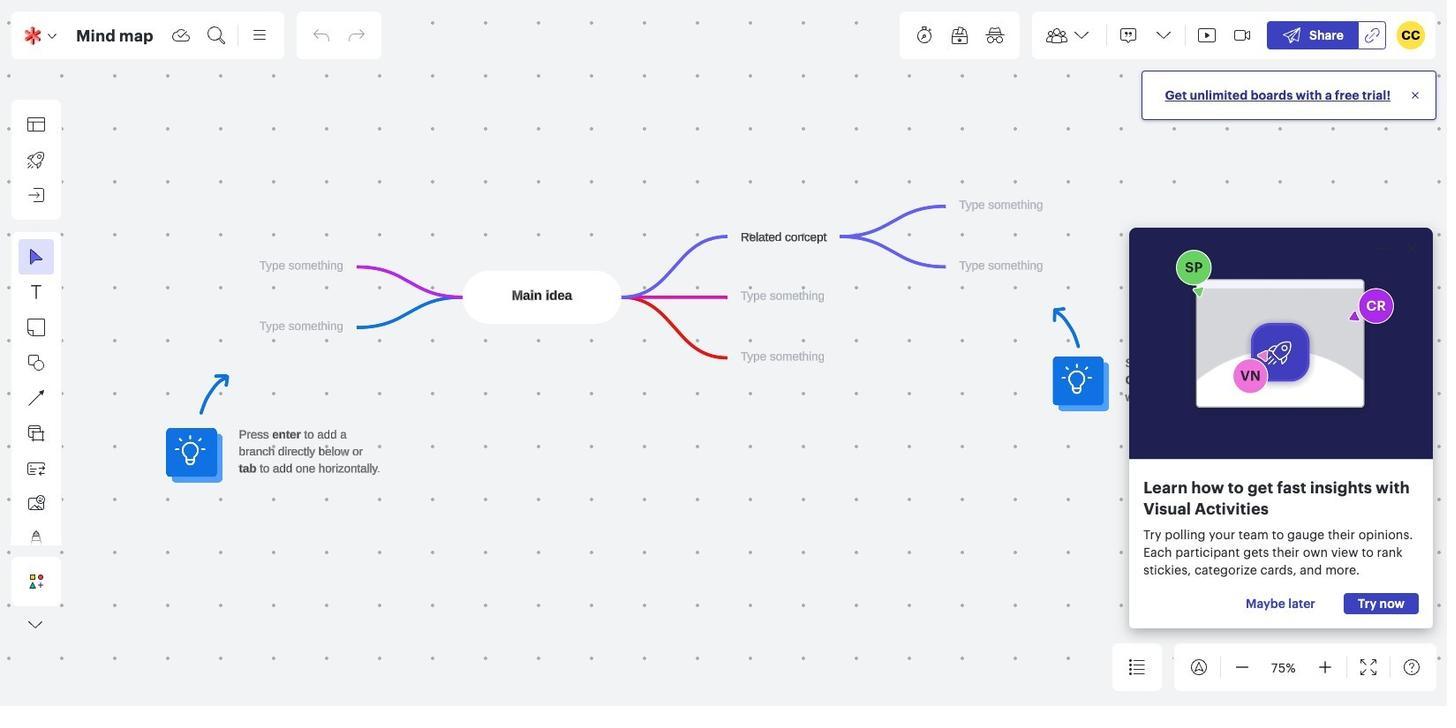 Task type: vqa. For each thing, say whether or not it's contained in the screenshot.
Zoom level Text Field
yes



Task type: describe. For each thing, give the bounding box(es) containing it.
Zoom level text field
[[1260, 654, 1306, 681]]



Task type: locate. For each thing, give the bounding box(es) containing it.
None text field
[[69, 22, 162, 49]]



